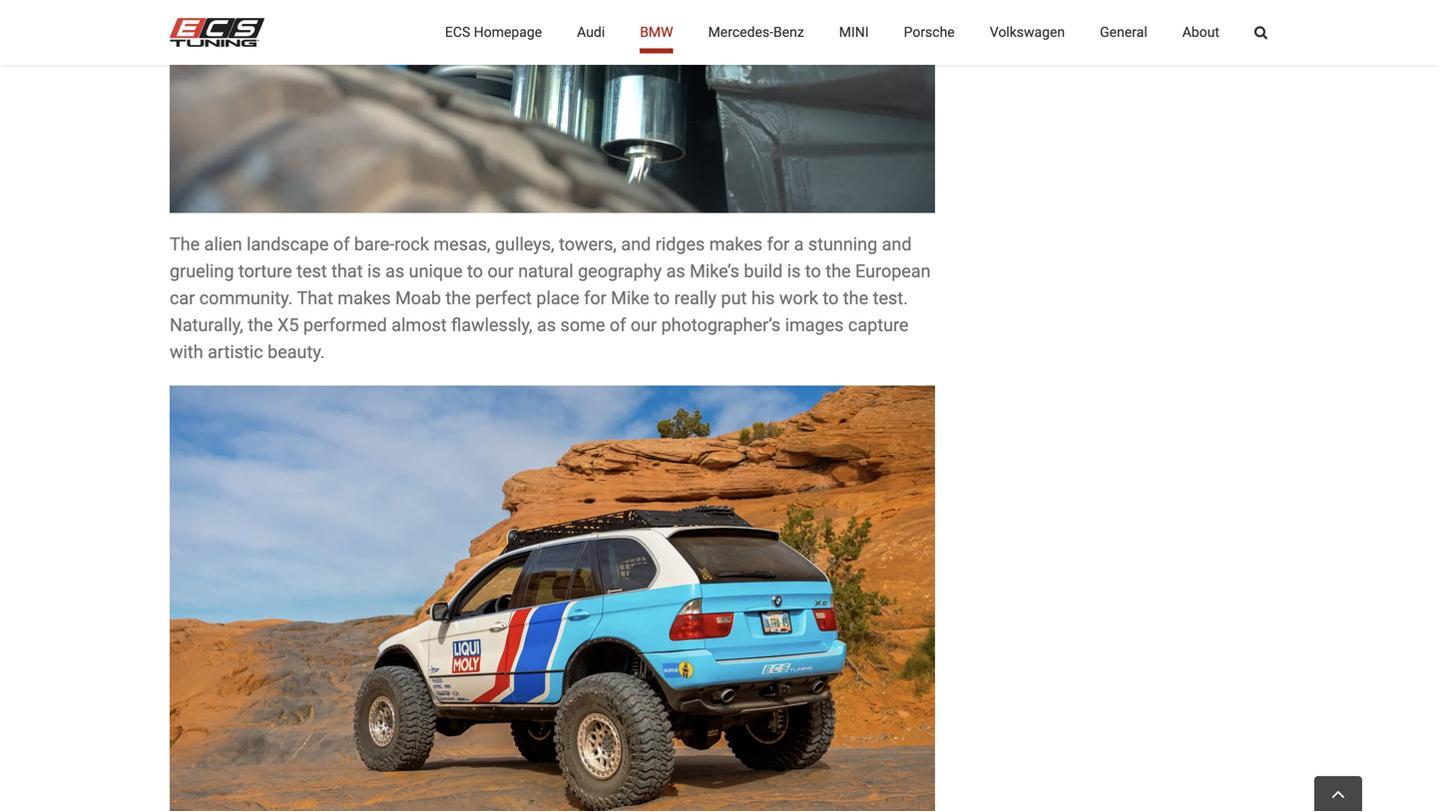 Task type: describe. For each thing, give the bounding box(es) containing it.
general
[[1100, 24, 1147, 40]]

almost
[[391, 315, 447, 336]]

the left test.
[[843, 288, 868, 309]]

0 horizontal spatial as
[[385, 261, 404, 282]]

mini
[[839, 24, 869, 40]]

mercedes-
[[708, 24, 773, 40]]

torture
[[238, 261, 292, 282]]

test.
[[873, 288, 908, 309]]

alien
[[204, 234, 242, 255]]

put
[[721, 288, 747, 309]]

ecs homepage link
[[445, 0, 542, 65]]

porsche link
[[904, 0, 955, 65]]

mike's
[[690, 261, 739, 282]]

2 is from the left
[[787, 261, 801, 282]]

audi link
[[577, 0, 605, 65]]

volkswagen
[[990, 24, 1065, 40]]

bmw link
[[640, 0, 673, 65]]

to down mesas,
[[467, 261, 483, 282]]

beauty.
[[268, 342, 325, 363]]

ridges
[[655, 234, 705, 255]]

work
[[779, 288, 818, 309]]

about
[[1182, 24, 1220, 40]]

that
[[331, 261, 363, 282]]

the down the unique
[[446, 288, 471, 309]]

1 and from the left
[[621, 234, 651, 255]]

1 horizontal spatial of
[[610, 315, 626, 336]]

1 vertical spatial makes
[[338, 288, 391, 309]]

flawlessly,
[[451, 315, 533, 336]]

benz
[[773, 24, 804, 40]]

audi
[[577, 24, 605, 40]]

mesas,
[[434, 234, 491, 255]]

a
[[794, 234, 804, 255]]

geography
[[578, 261, 662, 282]]

0 horizontal spatial for
[[584, 288, 606, 309]]

2 horizontal spatial as
[[666, 261, 685, 282]]

0 vertical spatial of
[[333, 234, 350, 255]]

bare-
[[354, 234, 394, 255]]

porsche
[[904, 24, 955, 40]]

grueling
[[170, 261, 234, 282]]

mercedes-benz link
[[708, 0, 804, 65]]

community.
[[199, 288, 293, 309]]

unique
[[409, 261, 463, 282]]

general link
[[1100, 0, 1147, 65]]

test
[[296, 261, 327, 282]]



Task type: locate. For each thing, give the bounding box(es) containing it.
moab
[[395, 288, 441, 309]]

car
[[170, 288, 195, 309]]

volkswagen link
[[990, 0, 1065, 65]]

mercedes-benz
[[708, 24, 804, 40]]

1 horizontal spatial our
[[631, 315, 657, 336]]

as
[[385, 261, 404, 282], [666, 261, 685, 282], [537, 315, 556, 336]]

1 is from the left
[[367, 261, 381, 282]]

and up european
[[882, 234, 912, 255]]

0 horizontal spatial of
[[333, 234, 350, 255]]

to up the work
[[805, 261, 821, 282]]

bmw
[[640, 24, 673, 40]]

0 vertical spatial makes
[[709, 234, 763, 255]]

the left x5
[[248, 315, 273, 336]]

perfect
[[475, 288, 532, 309]]

naturally,
[[170, 315, 243, 336]]

1 horizontal spatial for
[[767, 234, 790, 255]]

1 vertical spatial of
[[610, 315, 626, 336]]

1 horizontal spatial makes
[[709, 234, 763, 255]]

as down ridges
[[666, 261, 685, 282]]

1 horizontal spatial is
[[787, 261, 801, 282]]

the
[[170, 234, 200, 255]]

and up geography
[[621, 234, 651, 255]]

1 horizontal spatial as
[[537, 315, 556, 336]]

0 horizontal spatial makes
[[338, 288, 391, 309]]

the
[[826, 261, 851, 282], [446, 288, 471, 309], [843, 288, 868, 309], [248, 315, 273, 336]]

build
[[744, 261, 783, 282]]

0 horizontal spatial and
[[621, 234, 651, 255]]

performed
[[303, 315, 387, 336]]

for up some
[[584, 288, 606, 309]]

of up that
[[333, 234, 350, 255]]

for left a
[[767, 234, 790, 255]]

for
[[767, 234, 790, 255], [584, 288, 606, 309]]

as down rock
[[385, 261, 404, 282]]

0 horizontal spatial our
[[487, 261, 514, 282]]

capture
[[848, 315, 909, 336]]

with
[[170, 342, 203, 363]]

european
[[855, 261, 931, 282]]

1 horizontal spatial and
[[882, 234, 912, 255]]

x5
[[277, 315, 299, 336]]

and
[[621, 234, 651, 255], [882, 234, 912, 255]]

makes down that
[[338, 288, 391, 309]]

ecs tuning logo image
[[170, 18, 264, 47]]

to up "images"
[[823, 288, 839, 309]]

0 vertical spatial for
[[767, 234, 790, 255]]

about link
[[1182, 0, 1220, 65]]

is up the work
[[787, 261, 801, 282]]

0 horizontal spatial is
[[367, 261, 381, 282]]

homepage
[[474, 24, 542, 40]]

is down bare-
[[367, 261, 381, 282]]

landscape
[[247, 234, 329, 255]]

some
[[560, 315, 605, 336]]

ecs
[[445, 24, 470, 40]]

place
[[536, 288, 579, 309]]

to
[[467, 261, 483, 282], [805, 261, 821, 282], [654, 288, 670, 309], [823, 288, 839, 309]]

our up perfect
[[487, 261, 514, 282]]

really
[[674, 288, 717, 309]]

natural
[[518, 261, 573, 282]]

towers,
[[559, 234, 617, 255]]

ecs homepage
[[445, 24, 542, 40]]

0 vertical spatial our
[[487, 261, 514, 282]]

our down mike
[[631, 315, 657, 336]]

that
[[297, 288, 333, 309]]

1 vertical spatial our
[[631, 315, 657, 336]]

our
[[487, 261, 514, 282], [631, 315, 657, 336]]

rock
[[394, 234, 429, 255]]

photographer's
[[661, 315, 781, 336]]

makes
[[709, 234, 763, 255], [338, 288, 391, 309]]

of
[[333, 234, 350, 255], [610, 315, 626, 336]]

gulleys,
[[495, 234, 554, 255]]

the down stunning
[[826, 261, 851, 282]]

1 vertical spatial for
[[584, 288, 606, 309]]

of down mike
[[610, 315, 626, 336]]

the alien landscape of bare-rock mesas, gulleys, towers, and ridges makes for a stunning and grueling torture test that is as unique to our natural geography as mike's build is to the european car community. that makes moab the perfect place for mike to really put his work to the test. naturally, the x5 performed almost flawlessly, as some of our photographer's images capture with artistic beauty.
[[170, 234, 931, 363]]

2 and from the left
[[882, 234, 912, 255]]

as down place at left top
[[537, 315, 556, 336]]

to right mike
[[654, 288, 670, 309]]

mike
[[611, 288, 649, 309]]

makes up mike's
[[709, 234, 763, 255]]

his
[[751, 288, 775, 309]]

images
[[785, 315, 844, 336]]

mini link
[[839, 0, 869, 65]]

stunning
[[808, 234, 877, 255]]

artistic
[[208, 342, 263, 363]]

is
[[367, 261, 381, 282], [787, 261, 801, 282]]



Task type: vqa. For each thing, say whether or not it's contained in the screenshot.
Audi "link"
yes



